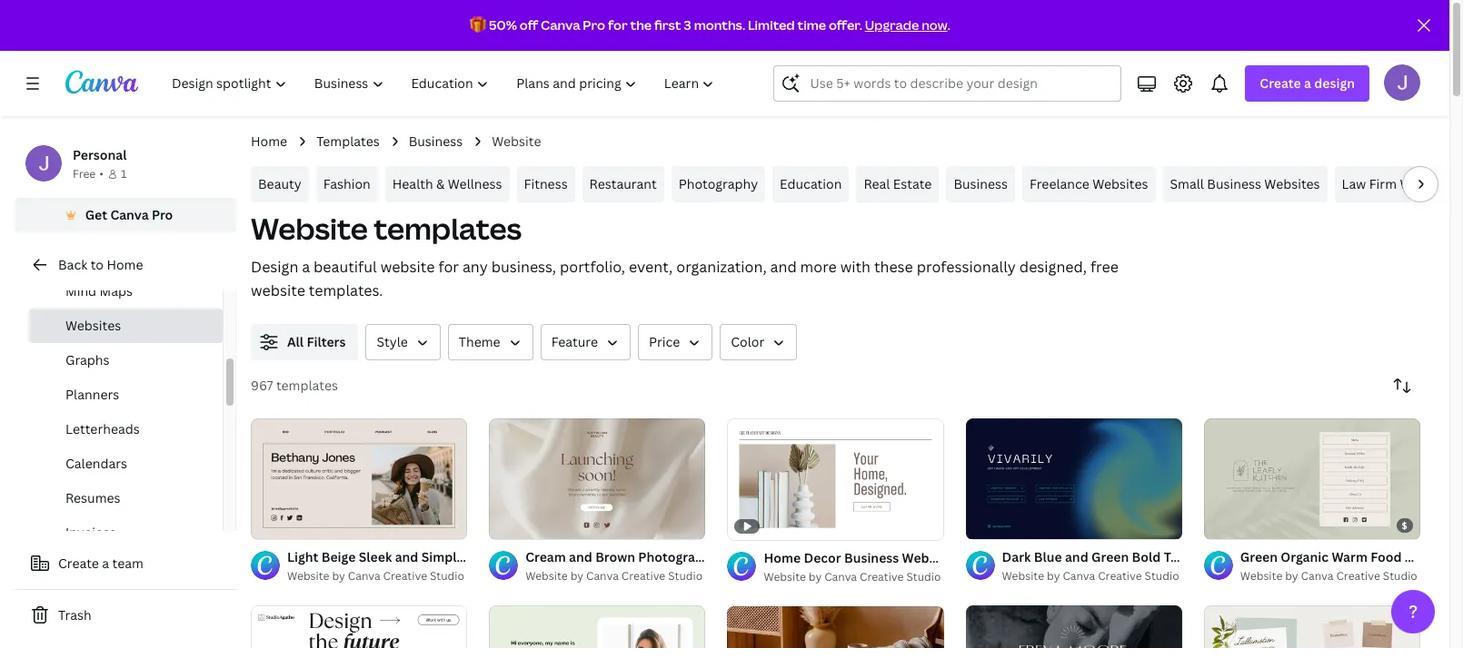 Task type: locate. For each thing, give the bounding box(es) containing it.
website
[[492, 133, 541, 150], [251, 209, 368, 248], [575, 549, 625, 567], [287, 569, 329, 585], [525, 569, 568, 585], [1002, 569, 1044, 585], [1240, 569, 1283, 585], [764, 570, 806, 585]]

1 horizontal spatial create
[[1260, 75, 1301, 92]]

templates for 967
[[276, 377, 338, 394]]

fashion
[[323, 175, 371, 193]]

templates link
[[316, 132, 380, 152]]

with
[[840, 257, 871, 277]]

theme
[[459, 334, 500, 351]]

all
[[287, 334, 304, 351]]

1 horizontal spatial a
[[302, 257, 310, 277]]

1 horizontal spatial business link
[[947, 166, 1015, 203]]

creative for "green organic warm food and restaurant bio-link website" "image"
[[1336, 569, 1380, 585]]

1 vertical spatial website
[[251, 281, 305, 301]]

limited
[[748, 16, 795, 34]]

1 vertical spatial create
[[58, 555, 99, 573]]

3 website by canva creative studio link from the left
[[1002, 568, 1182, 587]]

websites right freelance
[[1093, 175, 1148, 193]]

personal right blogger
[[518, 549, 572, 567]]

these
[[874, 257, 913, 277]]

home link
[[251, 132, 287, 152]]

&
[[436, 175, 445, 193]]

1 horizontal spatial for
[[608, 16, 628, 34]]

pro up the back to home link
[[152, 206, 173, 224]]

1 horizontal spatial templates
[[374, 209, 522, 248]]

1 horizontal spatial website
[[380, 257, 435, 277]]

pro inside button
[[152, 206, 173, 224]]

None search field
[[774, 65, 1122, 102]]

2 website by canva creative studio link from the left
[[525, 568, 706, 587]]

create down invoices
[[58, 555, 99, 573]]

create a design
[[1260, 75, 1355, 92]]

1 creative from the left
[[383, 569, 427, 585]]

any
[[463, 257, 488, 277]]

5 website by canva creative studio link from the left
[[764, 569, 944, 587]]

0 horizontal spatial create
[[58, 555, 99, 573]]

photography link
[[671, 166, 765, 203]]

blogger
[[467, 549, 515, 567]]

light beige sleek and simple blogger personal website link
[[287, 548, 625, 568]]

price button
[[638, 324, 713, 361]]

1 vertical spatial a
[[302, 257, 310, 277]]

0 horizontal spatial personal
[[73, 146, 127, 164]]

a left design
[[1304, 75, 1311, 92]]

for
[[608, 16, 628, 34], [438, 257, 459, 277]]

planners
[[65, 386, 119, 404]]

business,
[[491, 257, 556, 277]]

1 horizontal spatial personal
[[518, 549, 572, 567]]

create a team
[[58, 555, 144, 573]]

top level navigation element
[[160, 65, 730, 102]]

1 vertical spatial for
[[438, 257, 459, 277]]

for left any
[[438, 257, 459, 277]]

4 website by canva creative studio link from the left
[[1240, 568, 1421, 587]]

personal inside light beige sleek and simple blogger personal website website by canva creative studio
[[518, 549, 572, 567]]

a
[[1304, 75, 1311, 92], [302, 257, 310, 277], [102, 555, 109, 573]]

1 vertical spatial and
[[395, 549, 418, 567]]

create left design
[[1260, 75, 1301, 92]]

1 horizontal spatial and
[[770, 257, 797, 277]]

3 creative from the left
[[1098, 569, 1142, 585]]

1 studio from the left
[[430, 569, 464, 585]]

law
[[1342, 175, 1366, 193]]

1 by from the left
[[332, 569, 345, 585]]

websites
[[1093, 175, 1148, 193], [1265, 175, 1320, 193], [1400, 175, 1456, 193], [65, 317, 121, 334]]

wellness
[[448, 175, 502, 193]]

website by canva creative studio
[[525, 569, 703, 585], [1002, 569, 1179, 585], [1240, 569, 1418, 585], [764, 570, 941, 585]]

get canva pro button
[[15, 198, 236, 233]]

2 vertical spatial a
[[102, 555, 109, 573]]

months.
[[694, 16, 745, 34]]

business
[[409, 133, 463, 150], [954, 175, 1008, 193], [1207, 175, 1261, 193]]

free •
[[73, 166, 104, 182]]

0 horizontal spatial for
[[438, 257, 459, 277]]

website right beautiful
[[380, 257, 435, 277]]

website by canva creative studio link for cream and brown photographic beauty site launch website
[[525, 568, 706, 587]]

5 studio from the left
[[906, 570, 941, 585]]

home
[[251, 133, 287, 150], [107, 256, 143, 274]]

2 horizontal spatial business
[[1207, 175, 1261, 193]]

4 studio from the left
[[1383, 569, 1418, 585]]

2 by from the left
[[570, 569, 584, 585]]

business right estate
[[954, 175, 1008, 193]]

0 horizontal spatial website
[[251, 281, 305, 301]]

business link right estate
[[947, 166, 1015, 203]]

2 horizontal spatial a
[[1304, 75, 1311, 92]]

$
[[1402, 520, 1408, 533]]

0 vertical spatial templates
[[374, 209, 522, 248]]

studio
[[430, 569, 464, 585], [668, 569, 703, 585], [1145, 569, 1179, 585], [1383, 569, 1418, 585], [906, 570, 941, 585]]

freelance
[[1030, 175, 1090, 193]]

green organic warm food and restaurant bio-link website image
[[1204, 419, 1421, 540]]

create inside dropdown button
[[1260, 75, 1301, 92]]

a for team
[[102, 555, 109, 573]]

pro left the
[[583, 16, 605, 34]]

50%
[[489, 16, 517, 34]]

0 horizontal spatial templates
[[276, 377, 338, 394]]

0 vertical spatial create
[[1260, 75, 1301, 92]]

education link
[[773, 166, 849, 203]]

🎁 50% off canva pro for the first 3 months. limited time offer. upgrade now .
[[470, 16, 951, 34]]

business link up &
[[409, 132, 463, 152]]

green organic warm fitness bio-link website image
[[1204, 606, 1421, 649]]

mind
[[65, 283, 96, 300]]

websites left 'law'
[[1265, 175, 1320, 193]]

website templates design a beautiful website for any business, portfolio, event, organization, and more with these professionally designed, free website templates.
[[251, 209, 1119, 301]]

website by canva creative studio for "green organic warm food and restaurant bio-link website" "image"
[[1240, 569, 1418, 585]]

templates
[[316, 133, 380, 150]]

website by canva creative studio for cream and brown photographic beauty site launch website
[[525, 569, 703, 585]]

a inside button
[[102, 555, 109, 573]]

1 website by canva creative studio link from the left
[[287, 568, 467, 587]]

templates down all filters button
[[276, 377, 338, 394]]

personal up •
[[73, 146, 127, 164]]

and right sleek
[[395, 549, 418, 567]]

photography
[[679, 175, 758, 193]]

and left 'more'
[[770, 257, 797, 277]]

3 website by canva creative studio from the left
[[1240, 569, 1418, 585]]

0 horizontal spatial and
[[395, 549, 418, 567]]

freelance websites
[[1030, 175, 1148, 193]]

3 by from the left
[[1047, 569, 1060, 585]]

real
[[864, 175, 890, 193]]

jacob simon image
[[1384, 65, 1421, 101]]

team
[[112, 555, 144, 573]]

0 vertical spatial pro
[[583, 16, 605, 34]]

calendars
[[65, 455, 127, 473]]

dark blue and green bold tech software development business website image
[[966, 419, 1182, 540]]

1 website by canva creative studio from the left
[[525, 569, 703, 585]]

3 studio from the left
[[1145, 569, 1179, 585]]

a right design
[[302, 257, 310, 277]]

for inside website templates design a beautiful website for any business, portfolio, event, organization, and more with these professionally designed, free website templates.
[[438, 257, 459, 277]]

designed,
[[1020, 257, 1087, 277]]

website
[[380, 257, 435, 277], [251, 281, 305, 301]]

1 vertical spatial templates
[[276, 377, 338, 394]]

home up the beauty
[[251, 133, 287, 150]]

templates for website
[[374, 209, 522, 248]]

4 creative from the left
[[1336, 569, 1380, 585]]

studio for cream and brown photographic beauty site launch website
[[668, 569, 703, 585]]

business up &
[[409, 133, 463, 150]]

light beige sleek and simple blogger personal website website by canva creative studio
[[287, 549, 625, 585]]

freelance websites link
[[1022, 166, 1156, 203]]

business right small
[[1207, 175, 1261, 193]]

2 website by canva creative studio from the left
[[1002, 569, 1179, 585]]

0 vertical spatial website
[[380, 257, 435, 277]]

design
[[251, 257, 298, 277]]

mind maps link
[[29, 274, 223, 309]]

get
[[85, 206, 107, 224]]

1 vertical spatial pro
[[152, 206, 173, 224]]

0 horizontal spatial pro
[[152, 206, 173, 224]]

1 vertical spatial home
[[107, 256, 143, 274]]

color
[[731, 334, 765, 351]]

trash
[[58, 607, 91, 624]]

health
[[392, 175, 433, 193]]

5 creative from the left
[[860, 570, 904, 585]]

home up mind maps link
[[107, 256, 143, 274]]

education
[[780, 175, 842, 193]]

Search search field
[[810, 66, 1110, 101]]

2 studio from the left
[[668, 569, 703, 585]]

a left team
[[102, 555, 109, 573]]

by
[[332, 569, 345, 585], [570, 569, 584, 585], [1047, 569, 1060, 585], [1285, 569, 1298, 585], [809, 570, 822, 585]]

templates inside website templates design a beautiful website for any business, portfolio, event, organization, and more with these professionally designed, free website templates.
[[374, 209, 522, 248]]

theme button
[[448, 324, 533, 361]]

0 vertical spatial home
[[251, 133, 287, 150]]

real estate
[[864, 175, 932, 193]]

templates down health & wellness link
[[374, 209, 522, 248]]

beauty link
[[251, 166, 309, 203]]

event,
[[629, 257, 673, 277]]

0 horizontal spatial business link
[[409, 132, 463, 152]]

0 vertical spatial a
[[1304, 75, 1311, 92]]

small business websites
[[1170, 175, 1320, 193]]

price
[[649, 334, 680, 351]]

simple
[[421, 549, 464, 567]]

canva
[[541, 16, 580, 34], [110, 206, 149, 224], [348, 569, 381, 585], [586, 569, 619, 585], [1063, 569, 1095, 585], [1301, 569, 1334, 585], [825, 570, 857, 585]]

1 horizontal spatial pro
[[583, 16, 605, 34]]

2 creative from the left
[[621, 569, 666, 585]]

by for dark blue and green bold tech software development business website image
[[1047, 569, 1060, 585]]

0 horizontal spatial a
[[102, 555, 109, 573]]

4 by from the left
[[1285, 569, 1298, 585]]

create inside button
[[58, 555, 99, 573]]

0 vertical spatial and
[[770, 257, 797, 277]]

websites down mind maps
[[65, 317, 121, 334]]

1 vertical spatial personal
[[518, 549, 572, 567]]

by for "green organic warm food and restaurant bio-link website" "image"
[[1285, 569, 1298, 585]]

1 horizontal spatial business
[[954, 175, 1008, 193]]

light beige sleek and simple blogger personal website image
[[251, 419, 467, 540]]

967 templates
[[251, 377, 338, 394]]

for left the
[[608, 16, 628, 34]]

a inside dropdown button
[[1304, 75, 1311, 92]]

filters
[[307, 334, 346, 351]]

light
[[287, 549, 318, 567]]

website down design
[[251, 281, 305, 301]]



Task type: describe. For each thing, give the bounding box(es) containing it.
resumes link
[[29, 482, 223, 516]]

real estate link
[[857, 166, 939, 203]]

website by canva creative studio for dark blue and green bold tech software development business website image
[[1002, 569, 1179, 585]]

a inside website templates design a beautiful website for any business, portfolio, event, organization, and more with these professionally designed, free website templates.
[[302, 257, 310, 277]]

now
[[922, 16, 948, 34]]

upgrade
[[865, 16, 919, 34]]

planners link
[[29, 378, 223, 413]]

free
[[73, 166, 96, 182]]

home page website in beige cream warm & modern style image
[[727, 607, 944, 649]]

get canva pro
[[85, 206, 173, 224]]

0 vertical spatial business link
[[409, 132, 463, 152]]

canva inside light beige sleek and simple blogger personal website website by canva creative studio
[[348, 569, 381, 585]]

free
[[1091, 257, 1119, 277]]

creative inside light beige sleek and simple blogger personal website website by canva creative studio
[[383, 569, 427, 585]]

fashion link
[[316, 166, 378, 203]]

by inside light beige sleek and simple blogger personal website website by canva creative studio
[[332, 569, 345, 585]]

create a design button
[[1245, 65, 1370, 102]]

website inside website templates design a beautiful website for any business, portfolio, event, organization, and more with these professionally designed, free website templates.
[[251, 209, 368, 248]]

more
[[800, 257, 837, 277]]

Sort by button
[[1384, 368, 1421, 404]]

creative for cream and brown photographic beauty site launch website
[[621, 569, 666, 585]]

letterheads link
[[29, 413, 223, 447]]

4 website by canva creative studio from the left
[[764, 570, 941, 585]]

invoices link
[[29, 516, 223, 551]]

maps
[[100, 283, 133, 300]]

mind maps
[[65, 283, 133, 300]]

0 horizontal spatial home
[[107, 256, 143, 274]]

and inside website templates design a beautiful website for any business, portfolio, event, organization, and more with these professionally designed, free website templates.
[[770, 257, 797, 277]]

professionally
[[917, 257, 1016, 277]]

templates.
[[309, 281, 383, 301]]

by for cream and brown photographic beauty site launch website
[[570, 569, 584, 585]]

1 vertical spatial business link
[[947, 166, 1015, 203]]

and inside light beige sleek and simple blogger personal website website by canva creative studio
[[395, 549, 418, 567]]

5 by from the left
[[809, 570, 822, 585]]

law firm websites link
[[1335, 166, 1463, 203]]

calendars link
[[29, 447, 223, 482]]

trash link
[[15, 598, 236, 634]]

off
[[520, 16, 538, 34]]

studio inside light beige sleek and simple blogger personal website website by canva creative studio
[[430, 569, 464, 585]]

a for design
[[1304, 75, 1311, 92]]

0 vertical spatial personal
[[73, 146, 127, 164]]

all filters button
[[251, 324, 358, 361]]

design
[[1314, 75, 1355, 92]]

small business websites link
[[1163, 166, 1327, 203]]

🎁
[[470, 16, 486, 34]]

restaurant link
[[582, 166, 664, 203]]

restaurant
[[590, 175, 657, 193]]

studio for "green organic warm food and restaurant bio-link website" "image"
[[1383, 569, 1418, 585]]

•
[[99, 166, 104, 182]]

websites right firm
[[1400, 175, 1456, 193]]

website by canva creative studio link for "green organic warm food and restaurant bio-link website" "image"
[[1240, 568, 1421, 587]]

canva inside button
[[110, 206, 149, 224]]

fitness
[[524, 175, 568, 193]]

resumes
[[65, 490, 120, 507]]

0 vertical spatial for
[[608, 16, 628, 34]]

back to home
[[58, 256, 143, 274]]

cream and brown photographic beauty site launch website image
[[489, 419, 706, 540]]

to
[[91, 256, 104, 274]]

style
[[377, 334, 408, 351]]

the
[[630, 16, 652, 34]]

firm
[[1369, 175, 1397, 193]]

back
[[58, 256, 87, 274]]

create for create a team
[[58, 555, 99, 573]]

upgrade now button
[[865, 16, 948, 34]]

sleek
[[359, 549, 392, 567]]

organization,
[[676, 257, 767, 277]]

offer.
[[829, 16, 862, 34]]

1 horizontal spatial home
[[251, 133, 287, 150]]

style button
[[366, 324, 441, 361]]

fitness link
[[517, 166, 575, 203]]

small
[[1170, 175, 1204, 193]]

dark blue and beige simple dark consultancy portfolio & resume website image
[[966, 606, 1182, 649]]

beautiful
[[314, 257, 377, 277]]

website by canva creative studio link for light beige sleek and simple blogger personal website image
[[287, 568, 467, 587]]

beige
[[321, 549, 356, 567]]

invoices
[[65, 524, 116, 542]]

feature
[[551, 334, 598, 351]]

first
[[654, 16, 681, 34]]

health & wellness
[[392, 175, 502, 193]]

studio for dark blue and green bold tech software development business website image
[[1145, 569, 1179, 585]]

website by canva creative studio link for dark blue and green bold tech software development business website image
[[1002, 568, 1182, 587]]

time
[[798, 16, 826, 34]]

feature button
[[540, 324, 631, 361]]

back to home link
[[15, 247, 236, 284]]

all filters
[[287, 334, 346, 351]]

create a team button
[[15, 546, 236, 583]]

.
[[948, 16, 951, 34]]

0 horizontal spatial business
[[409, 133, 463, 150]]

law firm websites
[[1342, 175, 1456, 193]]

1
[[121, 166, 127, 182]]

graphs link
[[29, 344, 223, 378]]

graphs
[[65, 352, 110, 369]]

create for create a design
[[1260, 75, 1301, 92]]

portfolio,
[[560, 257, 625, 277]]

3
[[684, 16, 691, 34]]

creative for dark blue and green bold tech software development business website image
[[1098, 569, 1142, 585]]



Task type: vqa. For each thing, say whether or not it's contained in the screenshot.
IMAGES on the left of page
no



